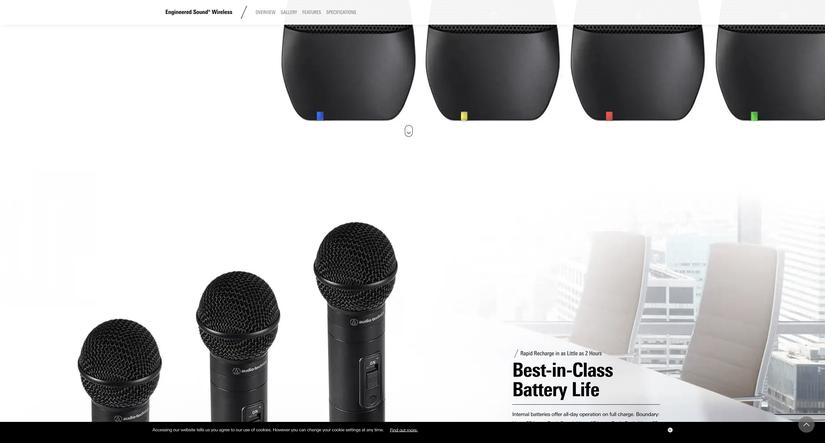 Task type: vqa. For each thing, say whether or not it's contained in the screenshot.
can
yes



Task type: locate. For each thing, give the bounding box(es) containing it.
to left 35
[[560, 430, 564, 436]]

you right us
[[211, 428, 218, 433]]

up
[[513, 421, 519, 427], [577, 421, 583, 427], [639, 421, 645, 427], [551, 430, 558, 436]]

0 horizontal spatial you
[[211, 428, 218, 433]]

operation
[[580, 412, 601, 418]]

us
[[205, 428, 210, 433]]

our left use
[[236, 428, 242, 433]]

hours down the on
[[598, 421, 610, 427]]

1 horizontal spatial you
[[291, 428, 298, 433]]

hours
[[534, 421, 546, 427], [598, 421, 610, 427], [513, 430, 525, 436], [572, 430, 585, 436]]

wireless
[[212, 9, 232, 16]]

on
[[603, 412, 609, 418]]

website
[[181, 428, 196, 433]]

of
[[251, 428, 255, 433]]

however
[[273, 428, 290, 433]]

full
[[610, 412, 617, 418]]

overview
[[256, 10, 276, 15]]

17
[[591, 421, 596, 427]]

22
[[526, 421, 532, 427]]

gallery
[[281, 10, 297, 15]]

arrow up image
[[804, 422, 810, 428]]

specifications
[[326, 10, 357, 15]]

change
[[307, 428, 321, 433]]

find
[[390, 428, 398, 433]]

25
[[653, 421, 658, 427]]

our
[[173, 428, 180, 433], [236, 428, 242, 433]]

hours right 35
[[572, 430, 585, 436]]

0 horizontal spatial our
[[173, 428, 180, 433]]

internal
[[513, 412, 530, 418]]

2 our from the left
[[236, 428, 242, 433]]

our left the website on the bottom
[[173, 428, 180, 433]]

tells
[[197, 428, 204, 433]]

1 you from the left
[[211, 428, 218, 433]]

cookie
[[332, 428, 345, 433]]

35
[[565, 430, 571, 436]]

up down desk
[[551, 430, 558, 436]]

boundary:
[[636, 412, 660, 418]]

handheld:
[[527, 430, 550, 436]]

any
[[367, 428, 373, 433]]

offer
[[552, 412, 562, 418]]

accessing
[[152, 428, 172, 433]]

2 you from the left
[[291, 428, 298, 433]]

to
[[521, 421, 525, 427], [585, 421, 589, 427], [647, 421, 651, 427], [231, 428, 235, 433], [560, 430, 564, 436]]

up down internal
[[513, 421, 519, 427]]

stand:
[[561, 421, 575, 427]]

1 horizontal spatial our
[[236, 428, 242, 433]]

engineered sound® wireless
[[165, 9, 232, 16]]

1 our from the left
[[173, 428, 180, 433]]

you left can
[[291, 428, 298, 433]]

you
[[211, 428, 218, 433], [291, 428, 298, 433]]



Task type: describe. For each thing, give the bounding box(es) containing it.
up down day
[[577, 421, 583, 427]]

batteries
[[531, 412, 551, 418]]

find out more. link
[[385, 425, 423, 436]]

up right "pack:"
[[639, 421, 645, 427]]

your
[[323, 428, 331, 433]]

at
[[362, 428, 366, 433]]

sound®
[[193, 9, 210, 16]]

to right agree
[[231, 428, 235, 433]]

more.
[[407, 428, 418, 433]]

pack:
[[625, 421, 637, 427]]

to left 25
[[647, 421, 651, 427]]

agree
[[219, 428, 230, 433]]

hours down internal
[[513, 430, 525, 436]]

all-
[[564, 412, 570, 418]]

to left 17
[[585, 421, 589, 427]]

desk
[[548, 421, 559, 427]]

day
[[570, 412, 578, 418]]

features
[[303, 10, 321, 15]]

engineered
[[165, 9, 192, 16]]

body-
[[612, 421, 625, 427]]

divider line image
[[238, 6, 251, 19]]

use
[[243, 428, 250, 433]]

charge.
[[618, 412, 635, 418]]

time.
[[375, 428, 384, 433]]

cookies.
[[256, 428, 272, 433]]

to left 22
[[521, 421, 525, 427]]

accessing our website tells us you agree to our use of cookies. however you can change your cookie settings at any time.
[[152, 428, 385, 433]]

out
[[400, 428, 406, 433]]

can
[[299, 428, 306, 433]]

settings
[[346, 428, 361, 433]]

find out more.
[[390, 428, 418, 433]]

hours down batteries
[[534, 421, 546, 427]]

cross image
[[669, 430, 671, 432]]

internal batteries offer all-day operation on full charge.  boundary: up to 22 hours desk stand: up to 17 hours body-pack: up to 25 hours handheld: up to 35 hours
[[513, 412, 660, 436]]



